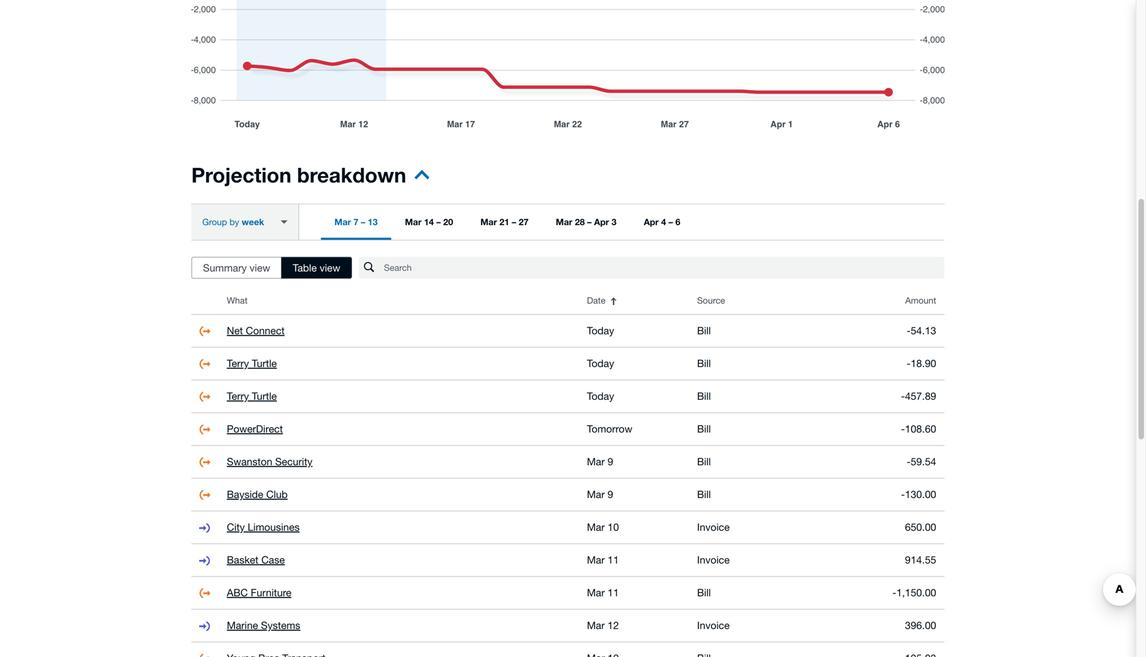 Task type: locate. For each thing, give the bounding box(es) containing it.
terry turtle up powerdirect
[[227, 390, 277, 402]]

breakdown
[[297, 162, 406, 187]]

bill for -1,150.00
[[697, 586, 711, 598]]

2 mar 11 from the top
[[587, 586, 619, 598]]

9 up 10
[[608, 488, 613, 500]]

table
[[293, 262, 317, 274]]

396.00
[[905, 619, 936, 631]]

0 vertical spatial today
[[587, 324, 614, 336]]

view for summary view
[[250, 262, 270, 274]]

mar 9 up mar 10
[[587, 488, 613, 500]]

0 vertical spatial invoice
[[697, 521, 730, 533]]

terry turtle link down net connect link
[[227, 355, 277, 372]]

– right 21
[[512, 217, 516, 227]]

2 vertical spatial today
[[587, 390, 614, 402]]

2 bill from the top
[[697, 357, 711, 369]]

3 invoice from the top
[[697, 619, 730, 631]]

0 vertical spatial 11
[[608, 554, 619, 566]]

2 mar 9 from the top
[[587, 488, 613, 500]]

12
[[608, 619, 619, 631]]

net connect
[[227, 324, 285, 336]]

mar up mar 10
[[587, 488, 605, 500]]

0 vertical spatial terry
[[227, 357, 249, 369]]

bill for -54.13
[[697, 324, 711, 336]]

terry down net
[[227, 357, 249, 369]]

mar 11
[[587, 554, 619, 566], [587, 586, 619, 598]]

systems
[[261, 619, 300, 631]]

1,150.00
[[897, 586, 936, 598]]

today for -54.13
[[587, 324, 614, 336]]

mar 9 for club
[[587, 488, 613, 500]]

mar 11 for bill
[[587, 586, 619, 598]]

today for -457.89
[[587, 390, 614, 402]]

1 bill from the top
[[697, 324, 711, 336]]

– right "14"
[[436, 217, 441, 227]]

1 terry turtle link from the top
[[227, 355, 277, 372]]

powerdirect
[[227, 423, 283, 435]]

1 view from the left
[[250, 262, 270, 274]]

1 terry from the top
[[227, 357, 249, 369]]

108.60
[[905, 423, 936, 435]]

apr left 3
[[594, 217, 609, 227]]

1 vertical spatial mar 11
[[587, 586, 619, 598]]

3 – from the left
[[512, 217, 516, 227]]

1 mar 11 from the top
[[587, 554, 619, 566]]

- for 18.90
[[907, 357, 911, 369]]

mar 11 down mar 10
[[587, 554, 619, 566]]

10
[[608, 521, 619, 533]]

5 bill from the top
[[697, 455, 711, 467]]

mar 28 – apr 3
[[556, 217, 617, 227]]

bill for -18.90
[[697, 357, 711, 369]]

mar left "7"
[[335, 217, 351, 227]]

group
[[202, 217, 227, 227]]

swanston security
[[227, 455, 313, 467]]

130.00
[[905, 488, 936, 500]]

summary view
[[203, 262, 270, 274]]

bill
[[697, 324, 711, 336], [697, 357, 711, 369], [697, 390, 711, 402], [697, 423, 711, 435], [697, 455, 711, 467], [697, 488, 711, 500], [697, 586, 711, 598]]

2 terry turtle link from the top
[[227, 388, 277, 404]]

650.00
[[905, 521, 936, 533]]

invoice for mar 12
[[697, 619, 730, 631]]

0 vertical spatial 9
[[608, 455, 613, 467]]

swanston security link
[[227, 453, 313, 470]]

mar down mar 10
[[587, 554, 605, 566]]

1 vertical spatial terry turtle link
[[227, 388, 277, 404]]

9
[[608, 455, 613, 467], [608, 488, 613, 500]]

9 for -130.00
[[608, 488, 613, 500]]

invoice for mar 10
[[697, 521, 730, 533]]

mar left 10
[[587, 521, 605, 533]]

3 today from the top
[[587, 390, 614, 402]]

terry
[[227, 357, 249, 369], [227, 390, 249, 402]]

city limousines link
[[227, 519, 300, 535]]

1 turtle from the top
[[252, 357, 277, 369]]

5 – from the left
[[669, 217, 673, 227]]

invoice
[[697, 521, 730, 533], [697, 554, 730, 566], [697, 619, 730, 631]]

1 today from the top
[[587, 324, 614, 336]]

2 terry turtle from the top
[[227, 390, 277, 402]]

1 horizontal spatial apr
[[644, 217, 659, 227]]

terry turtle link
[[227, 355, 277, 372], [227, 388, 277, 404]]

mar 9 for security
[[587, 455, 613, 467]]

13
[[368, 217, 378, 227]]

turtle up powerdirect
[[252, 390, 277, 402]]

apr left 4
[[644, 217, 659, 227]]

0 horizontal spatial apr
[[594, 217, 609, 227]]

bill for -457.89
[[697, 390, 711, 402]]

1 vertical spatial invoice
[[697, 554, 730, 566]]

2 invoice from the top
[[697, 554, 730, 566]]

what button
[[219, 287, 579, 314]]

mar down tomorrow on the bottom right of the page
[[587, 455, 605, 467]]

1 vertical spatial 11
[[608, 586, 619, 598]]

mar 7 – 13
[[335, 217, 378, 227]]

furniture
[[251, 586, 292, 598]]

- for 1,150.00
[[893, 586, 897, 598]]

mar 9
[[587, 455, 613, 467], [587, 488, 613, 500]]

bayside
[[227, 488, 263, 500]]

7 bill from the top
[[697, 586, 711, 598]]

- for 130.00
[[901, 488, 905, 500]]

marine systems
[[227, 619, 300, 631]]

6 bill from the top
[[697, 488, 711, 500]]

1 9 from the top
[[608, 455, 613, 467]]

turtle for -457.89
[[252, 390, 277, 402]]

view right table
[[320, 262, 340, 274]]

– right "7"
[[361, 217, 365, 227]]

abc
[[227, 586, 248, 598]]

0 vertical spatial mar 11
[[587, 554, 619, 566]]

view
[[250, 262, 270, 274], [320, 262, 340, 274]]

terry for -18.90
[[227, 357, 249, 369]]

2 – from the left
[[436, 217, 441, 227]]

11 down 10
[[608, 554, 619, 566]]

terry turtle link up powerdirect
[[227, 388, 277, 404]]

week
[[242, 217, 264, 227]]

- for 108.60
[[901, 423, 905, 435]]

1 terry turtle from the top
[[227, 357, 277, 369]]

0 vertical spatial mar 9
[[587, 455, 613, 467]]

net connect link
[[227, 322, 285, 339]]

turtle down the 'connect'
[[252, 357, 277, 369]]

mar 9 down tomorrow on the bottom right of the page
[[587, 455, 613, 467]]

6
[[676, 217, 681, 227]]

-
[[907, 324, 911, 336], [907, 357, 911, 369], [901, 390, 905, 402], [901, 423, 905, 435], [907, 455, 911, 467], [901, 488, 905, 500], [893, 586, 897, 598]]

view right summary
[[250, 262, 270, 274]]

1 11 from the top
[[608, 554, 619, 566]]

-457.89
[[901, 390, 936, 402]]

terry turtle link for -457.89
[[227, 388, 277, 404]]

option group
[[191, 257, 352, 279]]

1 invoice from the top
[[697, 521, 730, 533]]

1 mar 9 from the top
[[587, 455, 613, 467]]

1 – from the left
[[361, 217, 365, 227]]

3 bill from the top
[[697, 390, 711, 402]]

1 vertical spatial turtle
[[252, 390, 277, 402]]

4
[[661, 217, 666, 227]]

projection breakdown
[[191, 162, 406, 187]]

28
[[575, 217, 585, 227]]

4 – from the left
[[587, 217, 592, 227]]

– for 4
[[669, 217, 673, 227]]

-59.54
[[907, 455, 936, 467]]

457.89
[[905, 390, 936, 402]]

0 vertical spatial terry turtle link
[[227, 355, 277, 372]]

0 vertical spatial terry turtle
[[227, 357, 277, 369]]

turtle
[[252, 357, 277, 369], [252, 390, 277, 402]]

– right 4
[[669, 217, 673, 227]]

21
[[500, 217, 509, 227]]

2 11 from the top
[[608, 586, 619, 598]]

2 today from the top
[[587, 357, 614, 369]]

2 vertical spatial invoice
[[697, 619, 730, 631]]

1 horizontal spatial view
[[320, 262, 340, 274]]

14
[[424, 217, 434, 227]]

date
[[587, 295, 606, 306]]

summary
[[203, 262, 247, 274]]

apr
[[594, 217, 609, 227], [644, 217, 659, 227]]

4 bill from the top
[[697, 423, 711, 435]]

by
[[230, 217, 239, 227]]

mar
[[335, 217, 351, 227], [405, 217, 422, 227], [481, 217, 497, 227], [556, 217, 573, 227], [587, 455, 605, 467], [587, 488, 605, 500], [587, 521, 605, 533], [587, 554, 605, 566], [587, 586, 605, 598], [587, 619, 605, 631]]

– right 28 on the right of the page
[[587, 217, 592, 227]]

7
[[354, 217, 359, 227]]

bayside club link
[[227, 486, 288, 503]]

1 vertical spatial today
[[587, 357, 614, 369]]

terry turtle down net connect link
[[227, 357, 277, 369]]

terry turtle for -457.89
[[227, 390, 277, 402]]

1 vertical spatial terry
[[227, 390, 249, 402]]

1 vertical spatial 9
[[608, 488, 613, 500]]

2 9 from the top
[[608, 488, 613, 500]]

Search for a document search field
[[384, 256, 945, 279]]

–
[[361, 217, 365, 227], [436, 217, 441, 227], [512, 217, 516, 227], [587, 217, 592, 227], [669, 217, 673, 227]]

2 terry from the top
[[227, 390, 249, 402]]

bayside club
[[227, 488, 288, 500]]

2 view from the left
[[320, 262, 340, 274]]

mar left 21
[[481, 217, 497, 227]]

9 down tomorrow on the bottom right of the page
[[608, 455, 613, 467]]

0 vertical spatial turtle
[[252, 357, 277, 369]]

swanston
[[227, 455, 272, 467]]

1 vertical spatial terry turtle
[[227, 390, 277, 402]]

20
[[443, 217, 453, 227]]

0 horizontal spatial view
[[250, 262, 270, 274]]

projection breakdown button
[[191, 162, 430, 195]]

terry up powerdirect
[[227, 390, 249, 402]]

2 turtle from the top
[[252, 390, 277, 402]]

today
[[587, 324, 614, 336], [587, 357, 614, 369], [587, 390, 614, 402]]

1 vertical spatial mar 9
[[587, 488, 613, 500]]

marine
[[227, 619, 258, 631]]

mar 11 up mar 12
[[587, 586, 619, 598]]

terry turtle
[[227, 357, 277, 369], [227, 390, 277, 402]]

11
[[608, 554, 619, 566], [608, 586, 619, 598]]

11 up 12
[[608, 586, 619, 598]]

marine systems link
[[227, 617, 300, 634]]

today for -18.90
[[587, 357, 614, 369]]

turtle for -18.90
[[252, 357, 277, 369]]



Task type: describe. For each thing, give the bounding box(es) containing it.
club
[[266, 488, 288, 500]]

terry for -457.89
[[227, 390, 249, 402]]

mar left "14"
[[405, 217, 422, 227]]

city limousines
[[227, 521, 300, 533]]

terry turtle for -18.90
[[227, 357, 277, 369]]

net
[[227, 324, 243, 336]]

27
[[519, 217, 529, 227]]

view for table view
[[320, 262, 340, 274]]

11 for bill
[[608, 586, 619, 598]]

mar left 28 on the right of the page
[[556, 217, 573, 227]]

mar up mar 12
[[587, 586, 605, 598]]

mar 14 – 20
[[405, 217, 453, 227]]

apr 4 – 6
[[644, 217, 681, 227]]

1 apr from the left
[[594, 217, 609, 227]]

11 for invoice
[[608, 554, 619, 566]]

powerdirect link
[[227, 421, 283, 437]]

case
[[261, 554, 285, 566]]

mar left 12
[[587, 619, 605, 631]]

– for 21
[[512, 217, 516, 227]]

mar 21 – 27
[[481, 217, 529, 227]]

– for 14
[[436, 217, 441, 227]]

limousines
[[248, 521, 300, 533]]

54.13
[[911, 324, 936, 336]]

-108.60
[[901, 423, 936, 435]]

security
[[275, 455, 313, 467]]

source
[[697, 295, 725, 306]]

914.55
[[905, 554, 936, 566]]

3
[[612, 217, 617, 227]]

-130.00
[[901, 488, 936, 500]]

amount button
[[835, 287, 945, 314]]

what
[[227, 295, 248, 306]]

mar 10
[[587, 521, 619, 533]]

- for 457.89
[[901, 390, 905, 402]]

abc furniture
[[227, 586, 292, 598]]

projection
[[191, 162, 291, 187]]

mar 11 for invoice
[[587, 554, 619, 566]]

connect
[[246, 324, 285, 336]]

– for 28
[[587, 217, 592, 227]]

basket case link
[[227, 552, 285, 568]]

terry turtle link for -18.90
[[227, 355, 277, 372]]

amount
[[905, 295, 936, 306]]

-18.90
[[907, 357, 936, 369]]

9 for -59.54
[[608, 455, 613, 467]]

bill for -130.00
[[697, 488, 711, 500]]

18.90
[[911, 357, 936, 369]]

group by week
[[202, 217, 264, 227]]

city
[[227, 521, 245, 533]]

mar 12
[[587, 619, 619, 631]]

-1,150.00
[[893, 586, 936, 598]]

tomorrow
[[587, 423, 633, 435]]

date button
[[579, 287, 689, 314]]

- for 59.54
[[907, 455, 911, 467]]

option group containing summary view
[[191, 257, 352, 279]]

basket case
[[227, 554, 285, 566]]

– for 7
[[361, 217, 365, 227]]

bill for -108.60
[[697, 423, 711, 435]]

list of upcoming transactions within the selected timeframe element
[[191, 287, 945, 657]]

- for 54.13
[[907, 324, 911, 336]]

source button
[[689, 287, 835, 314]]

table view
[[293, 262, 340, 274]]

59.54
[[911, 455, 936, 467]]

-54.13
[[907, 324, 936, 336]]

basket
[[227, 554, 259, 566]]

2 apr from the left
[[644, 217, 659, 227]]

bill for -59.54
[[697, 455, 711, 467]]

abc furniture link
[[227, 584, 292, 601]]

invoice for mar 11
[[697, 554, 730, 566]]



Task type: vqa. For each thing, say whether or not it's contained in the screenshot.
view associated with Table view
yes



